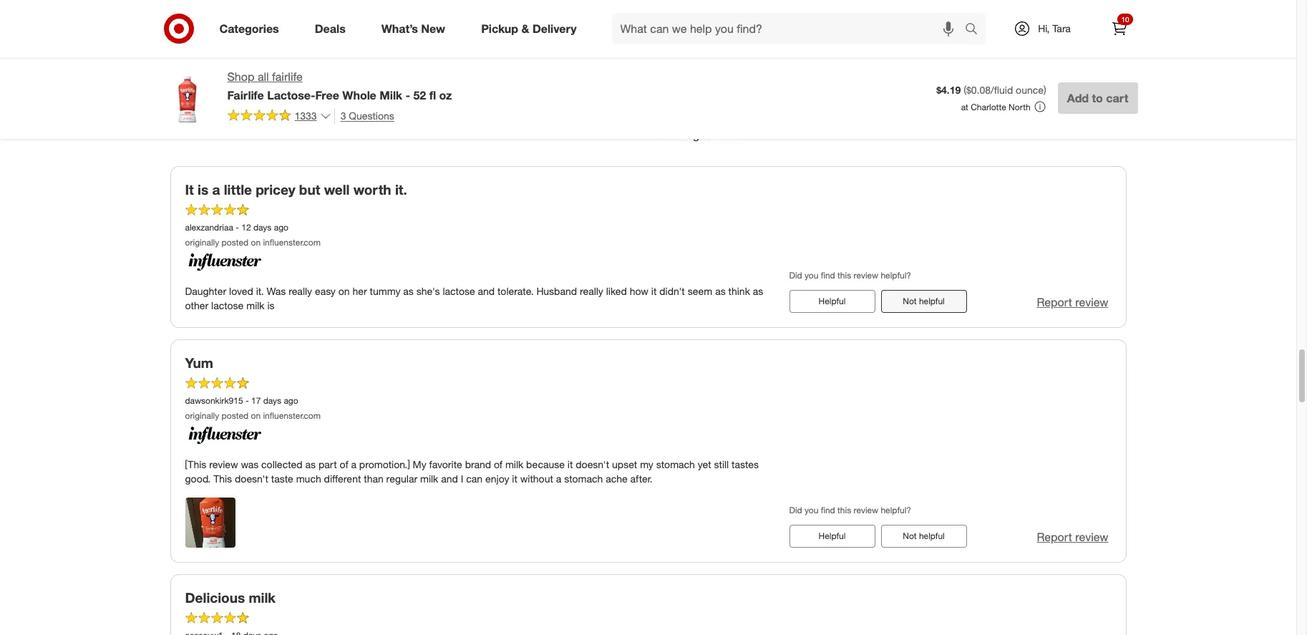 Task type: vqa. For each thing, say whether or not it's contained in the screenshot.
Write
yes



Task type: describe. For each thing, give the bounding box(es) containing it.
tummy
[[370, 285, 401, 297]]

ounce
[[1016, 84, 1044, 96]]

well
[[324, 181, 350, 198]]

categories
[[219, 21, 279, 35]]

helpful? for it is a little pricey but well worth it.
[[881, 270, 911, 281]]

reviews
[[703, 128, 742, 142]]

oz
[[439, 88, 452, 102]]

not helpful for yum
[[903, 531, 945, 541]]

- inside shop all fairlife fairlife lactose-free whole milk - 52 fl oz
[[406, 88, 410, 102]]

she's
[[417, 285, 440, 297]]

questions
[[349, 109, 394, 122]]

good.
[[185, 473, 211, 485]]

search
[[958, 23, 993, 37]]

favorite
[[429, 458, 462, 471]]

)
[[1044, 84, 1047, 96]]

it. inside the daughter loved it. was really easy on her tummy as she's lactose and tolerate. husband really liked how it didn't seem as think as other lactose milk is
[[256, 285, 264, 297]]

$0.08
[[967, 84, 991, 96]]

write a review button
[[613, 7, 684, 30]]

originally posted on influenster.com for yum
[[185, 410, 321, 421]]

worth
[[354, 181, 391, 198]]

milk right delicious
[[249, 589, 276, 606]]

- for yum
[[246, 395, 249, 406]]

add to cart button
[[1058, 82, 1138, 114]]

north
[[1009, 102, 1031, 112]]

helpful? for yum
[[881, 505, 911, 516]]

yum
[[185, 355, 213, 371]]

it
[[185, 181, 194, 198]]

categories link
[[207, 13, 297, 44]]

this for it is a little pricey but well worth it.
[[838, 270, 851, 281]]

find for yum
[[821, 505, 835, 516]]

dawsonkirk915 - 17 days ago
[[185, 395, 298, 406]]

report review for it is a little pricey but well worth it.
[[1037, 295, 1109, 309]]

other
[[185, 299, 209, 312]]

alexzandriaa
[[185, 222, 233, 233]]

image of fairlife lactose-free whole milk - 52 fl oz image
[[159, 69, 216, 126]]

17
[[251, 395, 261, 406]]

52
[[413, 88, 426, 102]]

1333
[[295, 110, 317, 122]]

add
[[1067, 91, 1089, 105]]

influenster.com for it is a little pricey but well worth it.
[[263, 237, 321, 248]]

daughter
[[185, 285, 226, 297]]

report review button for yum
[[1037, 529, 1109, 546]]

than
[[364, 473, 384, 485]]

1 vertical spatial lactose
[[211, 299, 244, 312]]

helpful button for it is a little pricey but well worth it.
[[789, 290, 875, 313]]

days for yum
[[263, 395, 281, 406]]

delivery
[[533, 21, 577, 35]]

tolerate.
[[498, 285, 534, 297]]

this for yum
[[838, 505, 851, 516]]

2 vertical spatial it
[[512, 473, 518, 485]]

verified purchases
[[1032, 83, 1127, 97]]

liked
[[606, 285, 627, 297]]

add to cart
[[1067, 91, 1129, 105]]

&
[[522, 21, 529, 35]]

on inside the daughter loved it. was really easy on her tummy as she's lactose and tolerate. husband really liked how it didn't seem as think as other lactose milk is
[[338, 285, 350, 297]]

upset
[[612, 458, 637, 471]]

can
[[466, 473, 483, 485]]

$4.19
[[937, 84, 961, 96]]

report for it is a little pricey but well worth it.
[[1037, 295, 1072, 309]]

all
[[258, 69, 269, 84]]

3 questions link
[[334, 108, 394, 124]]

pickup
[[481, 21, 518, 35]]

i
[[461, 473, 463, 485]]

1 horizontal spatial it.
[[395, 181, 407, 198]]

helpful button for yum
[[789, 525, 875, 548]]

delicious
[[185, 589, 245, 606]]

think
[[729, 285, 750, 297]]

dawsonkirk915
[[185, 395, 243, 406]]

tastes
[[732, 458, 759, 471]]

write
[[620, 13, 641, 23]]

1 of from the left
[[340, 458, 348, 471]]

0 vertical spatial doesn't
[[576, 458, 609, 471]]

regular
[[386, 473, 417, 485]]

influenster.com for yum
[[263, 410, 321, 421]]

- for it is a little pricey but well worth it.
[[236, 222, 239, 233]]

fairlife
[[272, 69, 303, 84]]

alexzandriaa - 12 days ago
[[185, 222, 288, 233]]

a left little
[[212, 181, 220, 198]]

hi, tara
[[1038, 22, 1071, 34]]

originally for yum
[[185, 410, 219, 421]]

on for yum
[[251, 410, 261, 421]]

originally for it is a little pricey but well worth it.
[[185, 237, 219, 248]]

what's new link
[[369, 13, 463, 44]]

did for it is a little pricey but well worth it.
[[789, 270, 802, 281]]

taste
[[271, 473, 293, 485]]

we found 590 matching reviews
[[578, 128, 742, 142]]

verified
[[1032, 83, 1070, 97]]

helpful for it is a little pricey but well worth it.
[[819, 296, 846, 307]]

a inside button
[[643, 13, 648, 23]]

(
[[964, 84, 967, 96]]

is inside the daughter loved it. was really easy on her tummy as she's lactose and tolerate. husband really liked how it didn't seem as think as other lactose milk is
[[267, 299, 275, 312]]

ache
[[606, 473, 628, 485]]

ago for yum
[[284, 395, 298, 406]]

shop all fairlife fairlife lactose-free whole milk - 52 fl oz
[[227, 69, 452, 102]]

report review for yum
[[1037, 530, 1109, 544]]

it is a little pricey but well worth it.
[[185, 181, 407, 198]]

find for it is a little pricey but well worth it.
[[821, 270, 835, 281]]

10
[[1121, 15, 1129, 24]]

matching
[[652, 128, 700, 142]]

what's
[[381, 21, 418, 35]]

$4.19 ( $0.08 /fluid ounce )
[[937, 84, 1047, 96]]

loved
[[229, 285, 253, 297]]

0 horizontal spatial doesn't
[[235, 473, 268, 485]]

cart
[[1106, 91, 1129, 105]]

purchases
[[1073, 83, 1127, 97]]

1 really from the left
[[289, 285, 312, 297]]

different
[[324, 473, 361, 485]]

[this
[[185, 458, 206, 471]]

pricey
[[256, 181, 295, 198]]



Task type: locate. For each thing, give the bounding box(es) containing it.
days right 12
[[253, 222, 272, 233]]

0 vertical spatial it.
[[395, 181, 407, 198]]

0 vertical spatial on
[[251, 237, 261, 248]]

1 helpful button from the top
[[789, 290, 875, 313]]

and left tolerate.
[[478, 285, 495, 297]]

1 find from the top
[[821, 270, 835, 281]]

is right it
[[198, 181, 208, 198]]

this
[[213, 473, 232, 485]]

yet
[[698, 458, 711, 471]]

did
[[789, 270, 802, 281], [789, 505, 802, 516]]

lactose down the loved
[[211, 299, 244, 312]]

2 horizontal spatial -
[[406, 88, 410, 102]]

2 you from the top
[[805, 505, 819, 516]]

originally
[[185, 237, 219, 248], [185, 410, 219, 421]]

helpful
[[919, 296, 945, 307], [919, 531, 945, 541]]

a up different
[[351, 458, 357, 471]]

not for it is a little pricey but well worth it.
[[903, 296, 917, 307]]

posted for yum
[[222, 410, 249, 421]]

1 vertical spatial you
[[805, 505, 819, 516]]

new
[[421, 21, 445, 35]]

as left the she's
[[403, 285, 414, 297]]

a right write
[[643, 13, 648, 23]]

helpful
[[819, 296, 846, 307], [819, 531, 846, 541]]

2 did you find this review helpful? from the top
[[789, 505, 911, 516]]

and inside [this review was collected as part of a promotion.] my favorite brand of milk because it doesn't upset my stomach yet still tastes good. this doesn't taste much different than regular milk and i can enjoy it without a stomach ache after.
[[441, 473, 458, 485]]

1 vertical spatial report
[[1037, 530, 1072, 544]]

whole
[[342, 88, 376, 102]]

deals
[[315, 21, 346, 35]]

it right enjoy
[[512, 473, 518, 485]]

after.
[[630, 473, 653, 485]]

was
[[267, 285, 286, 297]]

0 horizontal spatial it
[[512, 473, 518, 485]]

-
[[406, 88, 410, 102], [236, 222, 239, 233], [246, 395, 249, 406]]

0 horizontal spatial is
[[198, 181, 208, 198]]

report
[[1037, 295, 1072, 309], [1037, 530, 1072, 544]]

0 vertical spatial stomach
[[656, 458, 695, 471]]

1 vertical spatial find
[[821, 505, 835, 516]]

0 vertical spatial helpful
[[819, 296, 846, 307]]

1 vertical spatial posted
[[222, 410, 249, 421]]

influenster.com up collected
[[263, 410, 321, 421]]

1 you from the top
[[805, 270, 819, 281]]

fairlife
[[227, 88, 264, 102]]

milk
[[380, 88, 402, 102]]

1 report review from the top
[[1037, 295, 1109, 309]]

stomach left ache
[[564, 473, 603, 485]]

3
[[341, 109, 346, 122]]

promotion.]
[[359, 458, 410, 471]]

1 originally from the top
[[185, 237, 219, 248]]

1 helpful from the top
[[819, 296, 846, 307]]

report review button for it is a little pricey but well worth it.
[[1037, 294, 1109, 311]]

on left her
[[338, 285, 350, 297]]

report for yum
[[1037, 530, 1072, 544]]

as inside [this review was collected as part of a promotion.] my favorite brand of milk because it doesn't upset my stomach yet still tastes good. this doesn't taste much different than regular milk and i can enjoy it without a stomach ache after.
[[305, 458, 316, 471]]

1 horizontal spatial doesn't
[[576, 458, 609, 471]]

originally posted on influenster.com down 17 in the bottom left of the page
[[185, 410, 321, 421]]

daughter loved it. was really easy on her tummy as she's lactose and tolerate. husband really liked how it didn't seem as think as other lactose milk is
[[185, 285, 763, 312]]

stomach right my
[[656, 458, 695, 471]]

this
[[838, 270, 851, 281], [838, 505, 851, 516]]

helpful for yum
[[819, 531, 846, 541]]

it inside the daughter loved it. was really easy on her tummy as she's lactose and tolerate. husband really liked how it didn't seem as think as other lactose milk is
[[651, 285, 657, 297]]

charlotte
[[971, 102, 1007, 112]]

ago right 12
[[274, 222, 288, 233]]

1 vertical spatial it.
[[256, 285, 264, 297]]

1333 link
[[227, 108, 331, 125]]

milk up enjoy
[[505, 458, 524, 471]]

to
[[1092, 91, 1103, 105]]

not helpful button
[[881, 290, 967, 313], [881, 525, 967, 548]]

0 vertical spatial helpful?
[[881, 270, 911, 281]]

1 vertical spatial days
[[263, 395, 281, 406]]

as right think
[[753, 285, 763, 297]]

ago for it is a little pricey but well worth it.
[[274, 222, 288, 233]]

2 helpful from the top
[[819, 531, 846, 541]]

- left 52
[[406, 88, 410, 102]]

how
[[630, 285, 649, 297]]

2 did from the top
[[789, 505, 802, 516]]

originally posted on influenster.com down 12
[[185, 237, 321, 248]]

but
[[299, 181, 320, 198]]

seem
[[688, 285, 713, 297]]

1 vertical spatial and
[[441, 473, 458, 485]]

on down 17 in the bottom left of the page
[[251, 410, 261, 421]]

did for yum
[[789, 505, 802, 516]]

2 helpful? from the top
[[881, 505, 911, 516]]

1 vertical spatial ago
[[284, 395, 298, 406]]

milk down my
[[420, 473, 438, 485]]

2 influenster.com from the top
[[263, 410, 321, 421]]

0 vertical spatial report review
[[1037, 295, 1109, 309]]

found
[[597, 128, 627, 142]]

1 horizontal spatial -
[[246, 395, 249, 406]]

you for it is a little pricey but well worth it.
[[805, 270, 819, 281]]

originally posted on influenster.com for it is a little pricey but well worth it.
[[185, 237, 321, 248]]

influenster.com up was
[[263, 237, 321, 248]]

doesn't up ache
[[576, 458, 609, 471]]

0 vertical spatial report review button
[[1037, 294, 1109, 311]]

1 vertical spatial is
[[267, 299, 275, 312]]

easy
[[315, 285, 336, 297]]

2 find from the top
[[821, 505, 835, 516]]

helpful for it is a little pricey but well worth it.
[[919, 296, 945, 307]]

1 influenster.com from the top
[[263, 237, 321, 248]]

0 vertical spatial originally posted on influenster.com
[[185, 237, 321, 248]]

1 horizontal spatial of
[[494, 458, 503, 471]]

it.
[[395, 181, 407, 198], [256, 285, 264, 297]]

not
[[903, 296, 917, 307], [903, 531, 917, 541]]

really right was
[[289, 285, 312, 297]]

1 vertical spatial helpful?
[[881, 505, 911, 516]]

0 vertical spatial not
[[903, 296, 917, 307]]

you
[[805, 270, 819, 281], [805, 505, 819, 516]]

1 helpful? from the top
[[881, 270, 911, 281]]

on for it is a little pricey but well worth it.
[[251, 237, 261, 248]]

1 vertical spatial not helpful button
[[881, 525, 967, 548]]

1 vertical spatial it
[[568, 458, 573, 471]]

and
[[478, 285, 495, 297], [441, 473, 458, 485]]

1 horizontal spatial stomach
[[656, 458, 695, 471]]

posted for it is a little pricey but well worth it.
[[222, 237, 249, 248]]

0 vertical spatial find
[[821, 270, 835, 281]]

2 of from the left
[[494, 458, 503, 471]]

1 did you find this review helpful? from the top
[[789, 270, 911, 281]]

and inside the daughter loved it. was really easy on her tummy as she's lactose and tolerate. husband really liked how it didn't seem as think as other lactose milk is
[[478, 285, 495, 297]]

a down the because
[[556, 473, 562, 485]]

0 horizontal spatial -
[[236, 222, 239, 233]]

2 report from the top
[[1037, 530, 1072, 544]]

1 vertical spatial report review
[[1037, 530, 1109, 544]]

1 not helpful from the top
[[903, 296, 945, 307]]

doesn't
[[576, 458, 609, 471], [235, 473, 268, 485]]

2 horizontal spatial it
[[651, 285, 657, 297]]

search button
[[958, 13, 993, 47]]

without
[[520, 473, 553, 485]]

1 vertical spatial report review button
[[1037, 529, 1109, 546]]

0 horizontal spatial stomach
[[564, 473, 603, 485]]

days right 17 in the bottom left of the page
[[263, 395, 281, 406]]

1 vertical spatial stomach
[[564, 473, 603, 485]]

[this review was collected as part of a promotion.] my favorite brand of milk because it doesn't upset my stomach yet still tastes good. this doesn't taste much different than regular milk and i can enjoy it without a stomach ache after.
[[185, 458, 759, 485]]

0 vertical spatial you
[[805, 270, 819, 281]]

1 horizontal spatial it
[[568, 458, 573, 471]]

- left 12
[[236, 222, 239, 233]]

as left think
[[715, 285, 726, 297]]

collected
[[261, 458, 303, 471]]

1 did from the top
[[789, 270, 802, 281]]

- left 17 in the bottom left of the page
[[246, 395, 249, 406]]

1 horizontal spatial lactose
[[443, 285, 475, 297]]

find
[[821, 270, 835, 281], [821, 505, 835, 516]]

1 horizontal spatial is
[[267, 299, 275, 312]]

posted down dawsonkirk915 - 17 days ago
[[222, 410, 249, 421]]

2 really from the left
[[580, 285, 603, 297]]

of
[[340, 458, 348, 471], [494, 458, 503, 471]]

helpful for yum
[[919, 531, 945, 541]]

little
[[224, 181, 252, 198]]

0 vertical spatial -
[[406, 88, 410, 102]]

review inside [this review was collected as part of a promotion.] my favorite brand of milk because it doesn't upset my stomach yet still tastes good. this doesn't taste much different than regular milk and i can enjoy it without a stomach ache after.
[[209, 458, 238, 471]]

2 not helpful from the top
[[903, 531, 945, 541]]

2 report review from the top
[[1037, 530, 1109, 544]]

2 helpful button from the top
[[789, 525, 875, 548]]

of up enjoy
[[494, 458, 503, 471]]

0 vertical spatial lactose
[[443, 285, 475, 297]]

did you find this review helpful? for it is a little pricey but well worth it.
[[789, 270, 911, 281]]

Verified purchases checkbox
[[1012, 83, 1026, 97]]

not helpful button for it is a little pricey but well worth it.
[[881, 290, 967, 313]]

really left liked
[[580, 285, 603, 297]]

milk inside the daughter loved it. was really easy on her tummy as she's lactose and tolerate. husband really liked how it didn't seem as think as other lactose milk is
[[246, 299, 265, 312]]

0 horizontal spatial really
[[289, 285, 312, 297]]

2 vertical spatial -
[[246, 395, 249, 406]]

my
[[640, 458, 654, 471]]

0 horizontal spatial it.
[[256, 285, 264, 297]]

still
[[714, 458, 729, 471]]

0 vertical spatial is
[[198, 181, 208, 198]]

you for yum
[[805, 505, 819, 516]]

2 posted from the top
[[222, 410, 249, 421]]

it right how
[[651, 285, 657, 297]]

ago right 17 in the bottom left of the page
[[284, 395, 298, 406]]

lactose
[[443, 285, 475, 297], [211, 299, 244, 312]]

did you find this review helpful? for yum
[[789, 505, 911, 516]]

1 vertical spatial did you find this review helpful?
[[789, 505, 911, 516]]

not for yum
[[903, 531, 917, 541]]

0 vertical spatial days
[[253, 222, 272, 233]]

1 report review button from the top
[[1037, 294, 1109, 311]]

my
[[413, 458, 427, 471]]

0 vertical spatial report
[[1037, 295, 1072, 309]]

1 vertical spatial influenster.com
[[263, 410, 321, 421]]

is down was
[[267, 299, 275, 312]]

2 not helpful button from the top
[[881, 525, 967, 548]]

lactose right the she's
[[443, 285, 475, 297]]

enjoy
[[485, 473, 509, 485]]

shop
[[227, 69, 254, 84]]

milk
[[246, 299, 265, 312], [505, 458, 524, 471], [420, 473, 438, 485], [249, 589, 276, 606]]

1 vertical spatial helpful
[[819, 531, 846, 541]]

2 helpful from the top
[[919, 531, 945, 541]]

deals link
[[303, 13, 364, 44]]

/fluid
[[991, 84, 1013, 96]]

2 originally from the top
[[185, 410, 219, 421]]

guest review image 1 of 1, zoom in image
[[185, 498, 235, 548]]

it. left was
[[256, 285, 264, 297]]

didn't
[[660, 285, 685, 297]]

0 vertical spatial did
[[789, 270, 802, 281]]

2 vertical spatial on
[[251, 410, 261, 421]]

2 report review button from the top
[[1037, 529, 1109, 546]]

helpful button
[[789, 290, 875, 313], [789, 525, 875, 548]]

0 horizontal spatial lactose
[[211, 299, 244, 312]]

her
[[353, 285, 367, 297]]

is
[[198, 181, 208, 198], [267, 299, 275, 312]]

lactose-
[[267, 88, 315, 102]]

2 originally posted on influenster.com from the top
[[185, 410, 321, 421]]

With photos checkbox
[[1012, 64, 1026, 78]]

0 vertical spatial helpful button
[[789, 290, 875, 313]]

originally down alexzandriaa
[[185, 237, 219, 248]]

1 vertical spatial helpful button
[[789, 525, 875, 548]]

1 horizontal spatial really
[[580, 285, 603, 297]]

at
[[961, 102, 969, 112]]

0 vertical spatial helpful
[[919, 296, 945, 307]]

0 vertical spatial ago
[[274, 222, 288, 233]]

it. right worth
[[395, 181, 407, 198]]

of up different
[[340, 458, 348, 471]]

0 vertical spatial not helpful
[[903, 296, 945, 307]]

1 this from the top
[[838, 270, 851, 281]]

at charlotte north
[[961, 102, 1031, 112]]

1 vertical spatial this
[[838, 505, 851, 516]]

as up much
[[305, 458, 316, 471]]

What can we help you find? suggestions appear below search field
[[612, 13, 968, 44]]

0 vertical spatial and
[[478, 285, 495, 297]]

doesn't down was
[[235, 473, 268, 485]]

0 vertical spatial it
[[651, 285, 657, 297]]

0 vertical spatial originally
[[185, 237, 219, 248]]

review inside the write a review button
[[650, 13, 677, 23]]

posted down alexzandriaa - 12 days ago
[[222, 237, 249, 248]]

not helpful for it is a little pricey but well worth it.
[[903, 296, 945, 307]]

1 vertical spatial on
[[338, 285, 350, 297]]

stomach
[[656, 458, 695, 471], [564, 473, 603, 485]]

delicious milk
[[185, 589, 276, 606]]

10 link
[[1104, 13, 1135, 44]]

1 vertical spatial originally posted on influenster.com
[[185, 410, 321, 421]]

on
[[251, 237, 261, 248], [338, 285, 350, 297], [251, 410, 261, 421]]

hi,
[[1038, 22, 1050, 34]]

helpful?
[[881, 270, 911, 281], [881, 505, 911, 516]]

1 originally posted on influenster.com from the top
[[185, 237, 321, 248]]

was
[[241, 458, 259, 471]]

0 vertical spatial posted
[[222, 237, 249, 248]]

0 vertical spatial this
[[838, 270, 851, 281]]

1 horizontal spatial and
[[478, 285, 495, 297]]

it right the because
[[568, 458, 573, 471]]

pickup & delivery link
[[469, 13, 595, 44]]

milk down the loved
[[246, 299, 265, 312]]

1 report from the top
[[1037, 295, 1072, 309]]

not helpful button for yum
[[881, 525, 967, 548]]

posted
[[222, 237, 249, 248], [222, 410, 249, 421]]

0 vertical spatial did you find this review helpful?
[[789, 270, 911, 281]]

days for it is a little pricey but well worth it.
[[253, 222, 272, 233]]

1 posted from the top
[[222, 237, 249, 248]]

much
[[296, 473, 321, 485]]

0 vertical spatial not helpful button
[[881, 290, 967, 313]]

1 vertical spatial -
[[236, 222, 239, 233]]

1 vertical spatial did
[[789, 505, 802, 516]]

2 not from the top
[[903, 531, 917, 541]]

1 helpful from the top
[[919, 296, 945, 307]]

2 this from the top
[[838, 505, 851, 516]]

1 vertical spatial doesn't
[[235, 473, 268, 485]]

0 vertical spatial influenster.com
[[263, 237, 321, 248]]

1 not helpful button from the top
[[881, 290, 967, 313]]

0 horizontal spatial of
[[340, 458, 348, 471]]

1 vertical spatial not helpful
[[903, 531, 945, 541]]

1 not from the top
[[903, 296, 917, 307]]

590
[[630, 128, 649, 142]]

1 vertical spatial originally
[[185, 410, 219, 421]]

free
[[315, 88, 339, 102]]

on down 12
[[251, 237, 261, 248]]

1 vertical spatial helpful
[[919, 531, 945, 541]]

originally down dawsonkirk915
[[185, 410, 219, 421]]

0 horizontal spatial and
[[441, 473, 458, 485]]

1 vertical spatial not
[[903, 531, 917, 541]]

and left i
[[441, 473, 458, 485]]



